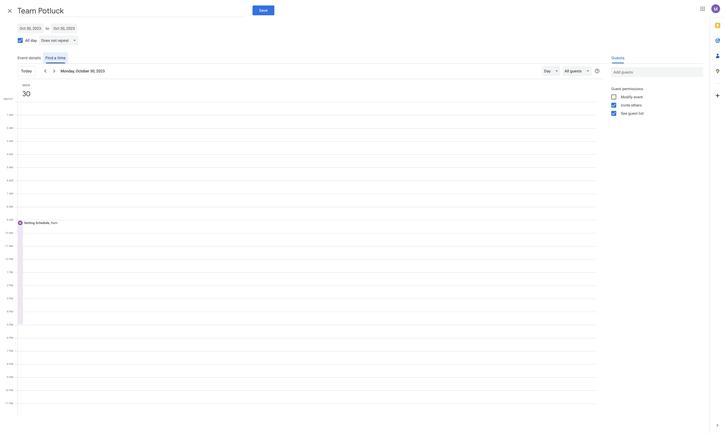 Task type: locate. For each thing, give the bounding box(es) containing it.
pm for 4 pm
[[9, 310, 13, 313]]

10 pm
[[5, 389, 13, 392]]

3 am from the top
[[9, 140, 13, 143]]

pm right 12
[[9, 258, 13, 261]]

1 vertical spatial 4
[[7, 310, 8, 313]]

6 am from the top
[[9, 179, 13, 182]]

0 vertical spatial 8
[[7, 205, 8, 208]]

0 vertical spatial 5
[[7, 166, 8, 169]]

mon 30
[[22, 84, 30, 98]]

3 for 3 pm
[[7, 297, 8, 300]]

pm down the 2 pm
[[9, 297, 13, 300]]

pm for 2 pm
[[9, 284, 13, 287]]

cell containing setting schedule
[[17, 102, 596, 417]]

6 down 5 pm
[[7, 337, 8, 340]]

3 down the 2 pm
[[7, 297, 8, 300]]

8 for 8 pm
[[7, 363, 8, 366]]

7
[[7, 192, 8, 195], [7, 350, 8, 353]]

4 for 4 pm
[[7, 310, 8, 313]]

1 vertical spatial 7
[[7, 350, 8, 353]]

gmt-
[[3, 98, 10, 101]]

8 up 9 pm
[[7, 363, 8, 366]]

4
[[7, 153, 8, 156], [7, 310, 8, 313]]

4 am from the top
[[9, 153, 13, 156]]

5
[[7, 166, 8, 169], [7, 323, 8, 326]]

row containing setting schedule
[[15, 102, 596, 417]]

7 pm from the top
[[9, 337, 13, 340]]

2 pm from the top
[[9, 271, 13, 274]]

10 pm from the top
[[9, 376, 13, 379]]

0 vertical spatial 1
[[7, 113, 8, 116]]

1 6 from the top
[[7, 179, 8, 182]]

30,
[[90, 69, 95, 73]]

1 for 1 pm
[[7, 271, 8, 274]]

0 vertical spatial 10
[[5, 232, 8, 235]]

8
[[7, 205, 8, 208], [7, 363, 8, 366]]

11 for 11 pm
[[5, 402, 8, 405]]

2 3 from the top
[[7, 297, 8, 300]]

am down 8 am
[[9, 218, 13, 221]]

11
[[5, 245, 8, 248], [5, 402, 8, 405]]

4 am
[[7, 153, 13, 156]]

tab list
[[710, 18, 725, 418]]

0 vertical spatial 2
[[7, 127, 8, 130]]

2 1 from the top
[[7, 271, 8, 274]]

mon
[[23, 84, 30, 87]]

4 up 5 am
[[7, 153, 8, 156]]

am up 12 pm
[[9, 245, 13, 248]]

pm down 6 pm
[[9, 350, 13, 353]]

am up 3 am in the top of the page
[[9, 127, 13, 130]]

1 5 from the top
[[7, 166, 8, 169]]

12 pm
[[5, 258, 13, 261]]

1 vertical spatial 2
[[7, 284, 8, 287]]

3
[[7, 140, 8, 143], [7, 297, 8, 300]]

2 7 from the top
[[7, 350, 8, 353]]

11 am from the top
[[9, 245, 13, 248]]

0 vertical spatial 4
[[7, 153, 8, 156]]

1 4 from the top
[[7, 153, 8, 156]]

am
[[9, 113, 13, 116], [9, 127, 13, 130], [9, 140, 13, 143], [9, 153, 13, 156], [9, 166, 13, 169], [9, 179, 13, 182], [9, 192, 13, 195], [9, 205, 13, 208], [9, 218, 13, 221], [9, 232, 13, 235], [9, 245, 13, 248]]

1 2 from the top
[[7, 127, 8, 130]]

0 vertical spatial 6
[[7, 179, 8, 182]]

7 down 6 pm
[[7, 350, 8, 353]]

1 vertical spatial 9
[[7, 376, 8, 379]]

10 up '11 am'
[[5, 232, 8, 235]]

1 11 from the top
[[5, 245, 8, 248]]

5 pm from the top
[[9, 310, 13, 313]]

1 1 from the top
[[7, 113, 8, 116]]

pm down 5 pm
[[9, 337, 13, 340]]

guest permissions
[[612, 87, 643, 91]]

6 up 7 am
[[7, 179, 8, 182]]

cell
[[17, 102, 596, 417]]

1 pm
[[7, 271, 13, 274]]

3 am
[[7, 140, 13, 143]]

1 vertical spatial 8
[[7, 363, 8, 366]]

2 for 2 am
[[7, 127, 8, 130]]

10 up 11 pm
[[5, 389, 8, 392]]

see
[[621, 111, 627, 116]]

11 pm from the top
[[9, 389, 13, 392]]

am up 6 am
[[9, 166, 13, 169]]

3 pm from the top
[[9, 284, 13, 287]]

2 9 from the top
[[7, 376, 8, 379]]

11 down 10 pm
[[5, 402, 8, 405]]

2 4 from the top
[[7, 310, 8, 313]]

1 vertical spatial 1
[[7, 271, 8, 274]]

9 for 9 am
[[7, 218, 8, 221]]

am for 9 am
[[9, 218, 13, 221]]

1 vertical spatial 5
[[7, 323, 8, 326]]

0 vertical spatial 11
[[5, 245, 8, 248]]

2 5 from the top
[[7, 323, 8, 326]]

12 pm from the top
[[9, 402, 13, 405]]

8 for 8 am
[[7, 205, 8, 208]]

october
[[76, 69, 89, 73]]

10
[[5, 232, 8, 235], [5, 389, 8, 392]]

10 for 10 am
[[5, 232, 8, 235]]

9 pm from the top
[[9, 363, 13, 366]]

7 pm
[[7, 350, 13, 353]]

am down the 2 am in the left top of the page
[[9, 140, 13, 143]]

row
[[15, 102, 596, 417]]

1 vertical spatial 10
[[5, 389, 8, 392]]

am for 4 am
[[9, 153, 13, 156]]

2 8 from the top
[[7, 363, 8, 366]]

None field
[[39, 36, 81, 45], [542, 66, 563, 76], [563, 66, 594, 76], [39, 36, 81, 45], [542, 66, 563, 76], [563, 66, 594, 76]]

11 up 12
[[5, 245, 8, 248]]

7 am from the top
[[9, 192, 13, 195]]

6 for 6 pm
[[7, 337, 8, 340]]

1 10 from the top
[[5, 232, 8, 235]]

am up 5 am
[[9, 153, 13, 156]]

2
[[7, 127, 8, 130], [7, 284, 8, 287]]

group
[[607, 85, 703, 118]]

pm up 9 pm
[[9, 363, 13, 366]]

11 am
[[5, 245, 13, 248]]

am up 7 am
[[9, 179, 13, 182]]

1 7 from the top
[[7, 192, 8, 195]]

9 for 9 pm
[[7, 376, 8, 379]]

9
[[7, 218, 8, 221], [7, 376, 8, 379]]

pm for 11 pm
[[9, 402, 13, 405]]

End date text field
[[53, 25, 75, 32]]

6 am
[[7, 179, 13, 182]]

2 up 3 am in the top of the page
[[7, 127, 8, 130]]

5 up 6 pm
[[7, 323, 8, 326]]

navigation toolbar
[[17, 63, 603, 79]]

9 up 10 pm
[[7, 376, 8, 379]]

2 pm
[[7, 284, 13, 287]]

1 am from the top
[[9, 113, 13, 116]]

10 am from the top
[[9, 232, 13, 235]]

3 for 3 am
[[7, 140, 8, 143]]

am down 7 am
[[9, 205, 13, 208]]

pm
[[9, 258, 13, 261], [9, 271, 13, 274], [9, 284, 13, 287], [9, 297, 13, 300], [9, 310, 13, 313], [9, 323, 13, 326], [9, 337, 13, 340], [9, 350, 13, 353], [9, 363, 13, 366], [9, 376, 13, 379], [9, 389, 13, 392], [9, 402, 13, 405]]

others
[[631, 103, 642, 107]]

pm for 7 pm
[[9, 350, 13, 353]]

1 8 from the top
[[7, 205, 8, 208]]

1 down 12
[[7, 271, 8, 274]]

invite others
[[621, 103, 642, 107]]

2 am
[[7, 127, 13, 130]]

8 am from the top
[[9, 205, 13, 208]]

6
[[7, 179, 8, 182], [7, 337, 8, 340]]

8 down 7 am
[[7, 205, 8, 208]]

7 up 8 am
[[7, 192, 8, 195]]

pm up 6 pm
[[9, 323, 13, 326]]

pm down the 8 pm
[[9, 376, 13, 379]]

6 pm from the top
[[9, 323, 13, 326]]

4 pm from the top
[[9, 297, 13, 300]]

pm down 9 pm
[[9, 389, 13, 392]]

am up 8 am
[[9, 192, 13, 195]]

pm up 5 pm
[[9, 310, 13, 313]]

row inside 30 grid
[[15, 102, 596, 417]]

pm for 12 pm
[[9, 258, 13, 261]]

0 vertical spatial 9
[[7, 218, 8, 221]]

10 am
[[5, 232, 13, 235]]

11 for 11 am
[[5, 245, 8, 248]]

0 vertical spatial 3
[[7, 140, 8, 143]]

30
[[22, 89, 30, 98]]

8 pm from the top
[[9, 350, 13, 353]]

save
[[259, 8, 268, 13]]

day
[[31, 38, 37, 43]]

am for 2 am
[[9, 127, 13, 130]]

2 11 from the top
[[5, 402, 8, 405]]

1 vertical spatial 11
[[5, 402, 8, 405]]

1 pm from the top
[[9, 258, 13, 261]]

1 vertical spatial 3
[[7, 297, 8, 300]]

am up the 2 am in the left top of the page
[[9, 113, 13, 116]]

1 up the 2 am in the left top of the page
[[7, 113, 8, 116]]

2 am from the top
[[9, 127, 13, 130]]

3 down the 2 am in the left top of the page
[[7, 140, 8, 143]]

1
[[7, 113, 8, 116], [7, 271, 8, 274]]

6 pm
[[7, 337, 13, 340]]

4 up 5 pm
[[7, 310, 8, 313]]

5 am from the top
[[9, 166, 13, 169]]

2 down 1 pm
[[7, 284, 8, 287]]

1 3 from the top
[[7, 140, 8, 143]]

am down 9 am
[[9, 232, 13, 235]]

1 9 from the top
[[7, 218, 8, 221]]

see guest list
[[621, 111, 644, 116]]

4 for 4 am
[[7, 153, 8, 156]]

2 10 from the top
[[5, 389, 8, 392]]

modify event
[[621, 95, 643, 99]]

1 vertical spatial 6
[[7, 337, 8, 340]]

2 2 from the top
[[7, 284, 8, 287]]

pm down 1 pm
[[9, 284, 13, 287]]

5 for 5 am
[[7, 166, 8, 169]]

0 vertical spatial 7
[[7, 192, 8, 195]]

9 up '10 am'
[[7, 218, 8, 221]]

am for 3 am
[[9, 140, 13, 143]]

pm up the 2 pm
[[9, 271, 13, 274]]

5 up 6 am
[[7, 166, 8, 169]]

30 grid
[[0, 79, 601, 433]]

pm down 10 pm
[[9, 402, 13, 405]]

2 for 2 pm
[[7, 284, 8, 287]]

2 6 from the top
[[7, 337, 8, 340]]

9 am from the top
[[9, 218, 13, 221]]

permissions
[[623, 87, 643, 91]]

12
[[5, 258, 8, 261]]

setting schedule , 9am
[[24, 221, 57, 225]]



Task type: describe. For each thing, give the bounding box(es) containing it.
am for 11 am
[[9, 245, 13, 248]]

all
[[25, 38, 30, 43]]

10 for 10 pm
[[5, 389, 8, 392]]

all day
[[25, 38, 37, 43]]

am for 1 am
[[9, 113, 13, 116]]

monday, october 30 element
[[20, 88, 33, 100]]

9 am
[[7, 218, 13, 221]]

gmt-07
[[3, 98, 13, 101]]

1 for 1 am
[[7, 113, 8, 116]]

to
[[46, 26, 49, 31]]

am for 8 am
[[9, 205, 13, 208]]

1 am
[[7, 113, 13, 116]]

event
[[634, 95, 643, 99]]

2023
[[96, 69, 105, 73]]

list
[[639, 111, 644, 116]]

7 for 7 pm
[[7, 350, 8, 353]]

pm for 3 pm
[[9, 297, 13, 300]]

,
[[49, 221, 50, 225]]

modify
[[621, 95, 633, 99]]

schedule
[[36, 221, 49, 225]]

guest
[[628, 111, 638, 116]]

pm for 9 pm
[[9, 376, 13, 379]]

Title text field
[[17, 5, 244, 17]]

cell inside 30 grid
[[17, 102, 596, 417]]

monday,
[[61, 69, 75, 73]]

today button
[[17, 65, 35, 78]]

invite
[[621, 103, 630, 107]]

3 pm
[[7, 297, 13, 300]]

30 column header
[[17, 79, 596, 102]]

group containing guest permissions
[[607, 85, 703, 118]]

5 am
[[7, 166, 13, 169]]

7 for 7 am
[[7, 192, 8, 195]]

4 pm
[[7, 310, 13, 313]]

setting
[[24, 221, 35, 225]]

today
[[21, 69, 32, 74]]

pm for 10 pm
[[9, 389, 13, 392]]

am for 5 am
[[9, 166, 13, 169]]

11 pm
[[5, 402, 13, 405]]

Start date text field
[[20, 25, 41, 32]]

8 pm
[[7, 363, 13, 366]]

07
[[10, 98, 13, 101]]

Guests text field
[[614, 67, 701, 77]]

am for 7 am
[[9, 192, 13, 195]]

5 pm
[[7, 323, 13, 326]]

8 am
[[7, 205, 13, 208]]

am for 6 am
[[9, 179, 13, 182]]

am for 10 am
[[9, 232, 13, 235]]

pm for 1 pm
[[9, 271, 13, 274]]

guest
[[612, 87, 622, 91]]

pm for 8 pm
[[9, 363, 13, 366]]

7 am
[[7, 192, 13, 195]]

pm for 6 pm
[[9, 337, 13, 340]]

save button
[[253, 5, 274, 15]]

5 for 5 pm
[[7, 323, 8, 326]]

pm for 5 pm
[[9, 323, 13, 326]]

6 for 6 am
[[7, 179, 8, 182]]

9 pm
[[7, 376, 13, 379]]

9am
[[51, 221, 57, 225]]

monday, october 30, 2023
[[61, 69, 105, 73]]



Task type: vqa. For each thing, say whether or not it's contained in the screenshot.
12th "PM" from the bottom
yes



